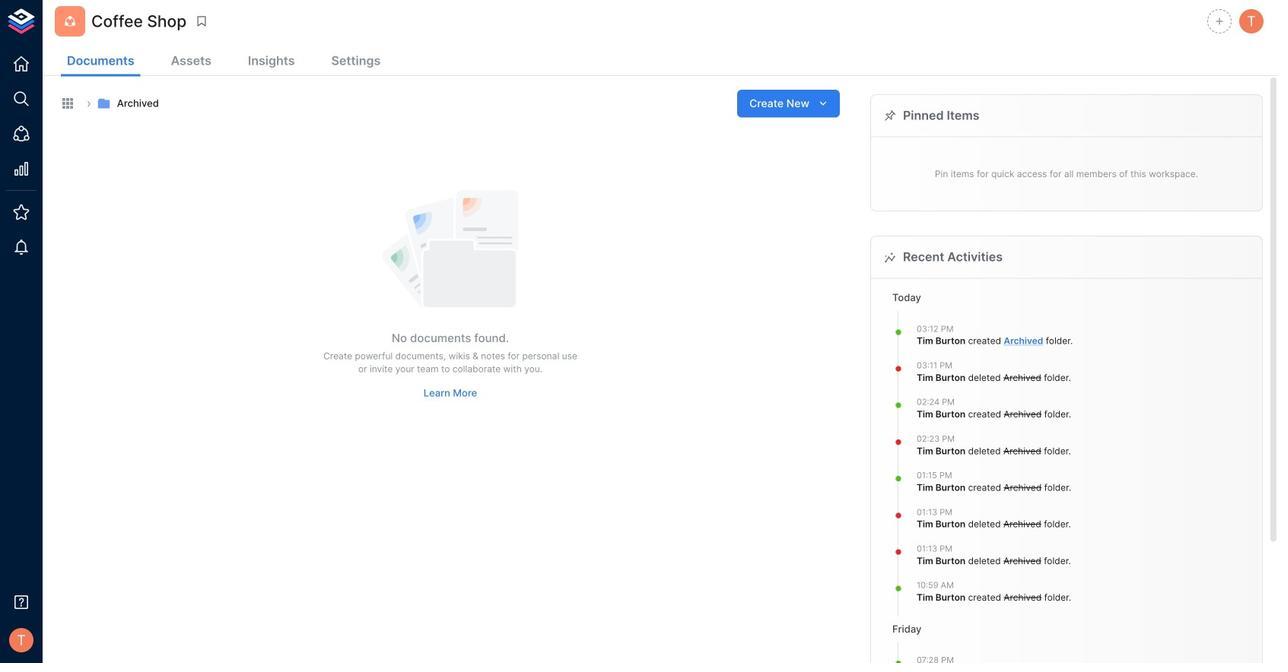 Task type: locate. For each thing, give the bounding box(es) containing it.
bookmark image
[[195, 14, 209, 28]]



Task type: vqa. For each thing, say whether or not it's contained in the screenshot.
Bookmark icon
yes



